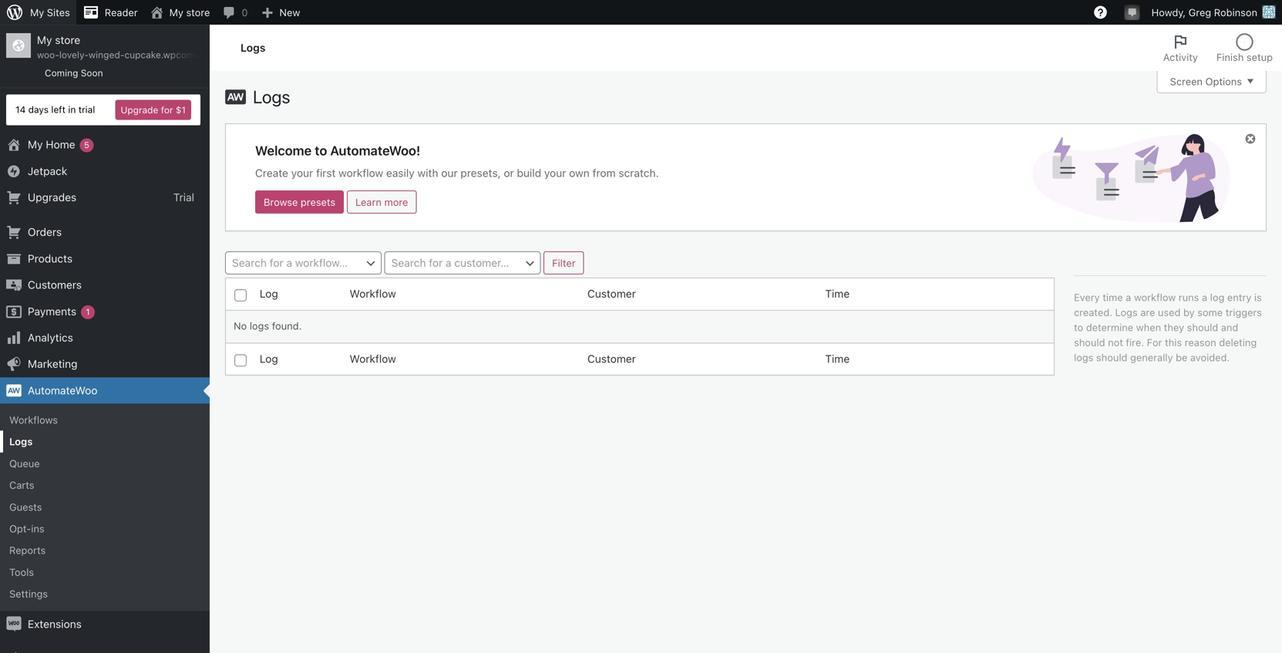Task type: vqa. For each thing, say whether or not it's contained in the screenshot.
the top Last
no



Task type: describe. For each thing, give the bounding box(es) containing it.
finish
[[1217, 51, 1244, 63]]

create
[[255, 167, 288, 179]]

my sites link
[[0, 0, 76, 25]]

14
[[15, 104, 26, 115]]

search for search for a workflow…
[[232, 257, 267, 269]]

0 vertical spatial to
[[315, 143, 327, 158]]

upgrade for $1
[[121, 105, 186, 115]]

a for customer…
[[446, 257, 452, 269]]

home
[[46, 138, 75, 151]]

2 log from the top
[[260, 352, 278, 365]]

customers link
[[0, 272, 210, 298]]

entry
[[1228, 292, 1252, 303]]

some
[[1198, 307, 1224, 318]]

upgrade
[[121, 105, 158, 115]]

screen options button
[[1158, 70, 1267, 93]]

browse presets link
[[255, 191, 344, 214]]

automatewoo link
[[0, 377, 210, 404]]

queue
[[9, 458, 40, 469]]

by
[[1184, 307, 1195, 318]]

browse
[[264, 196, 298, 208]]

new
[[280, 7, 300, 18]]

log
[[1211, 292, 1225, 303]]

main menu navigation
[[0, 25, 248, 653]]

my store
[[169, 7, 210, 18]]

tools link
[[0, 561, 210, 583]]

my store link
[[144, 0, 216, 25]]

search for search for a customer…
[[392, 257, 426, 269]]

0 link
[[216, 0, 254, 25]]

trial
[[78, 104, 95, 115]]

0
[[242, 7, 248, 18]]

finish setup
[[1217, 51, 1274, 63]]

my for my store
[[169, 7, 184, 18]]

0 vertical spatial logs
[[250, 320, 269, 332]]

2 vertical spatial should
[[1097, 352, 1128, 363]]

my for my sites
[[30, 7, 44, 18]]

found.
[[272, 320, 302, 332]]

extensions
[[28, 618, 82, 630]]

1 log from the top
[[260, 287, 278, 300]]

orders
[[28, 226, 62, 238]]

time
[[1103, 292, 1124, 303]]

products link
[[0, 246, 210, 272]]

1 time from the top
[[826, 287, 850, 300]]

first
[[316, 167, 336, 179]]

opt-ins link
[[0, 518, 210, 540]]

customer…
[[455, 257, 509, 269]]

notification image
[[1127, 5, 1139, 18]]

when
[[1137, 322, 1162, 333]]

runs
[[1179, 292, 1200, 303]]

every
[[1075, 292, 1100, 303]]

soon
[[81, 67, 103, 78]]

jetpack
[[28, 165, 67, 177]]

my sites
[[30, 7, 70, 18]]

activity
[[1164, 51, 1199, 63]]

setup
[[1247, 51, 1274, 63]]

Search for a customer… text field
[[385, 252, 540, 276]]

woo-
[[37, 50, 59, 60]]

logs inside every time a workflow runs a log entry is created. logs are used by some triggers to determine when they should and should not fire. for this reason deleting logs should generally be avoided.
[[1116, 307, 1138, 318]]

activity button
[[1155, 25, 1208, 71]]

more
[[385, 196, 408, 208]]

analytics link
[[0, 325, 210, 351]]

avoided.
[[1191, 352, 1230, 363]]

guests
[[9, 501, 42, 513]]

upgrades
[[28, 191, 77, 204]]

marketing
[[28, 358, 77, 370]]

Search for a workflow… text field
[[226, 252, 381, 276]]

from
[[593, 167, 616, 179]]

workflows
[[9, 414, 58, 426]]

5
[[84, 140, 89, 150]]

extensions link
[[0, 611, 210, 638]]

automatewoo
[[28, 384, 98, 397]]

or
[[504, 167, 514, 179]]

for for upgrade for $1
[[161, 105, 173, 115]]

winged-
[[89, 50, 124, 60]]

welcome
[[255, 143, 312, 158]]

new link
[[254, 0, 307, 25]]

are
[[1141, 307, 1156, 318]]

howdy,
[[1152, 7, 1186, 18]]

deleting
[[1220, 337, 1257, 348]]

store for my store woo-lovely-winged-cupcake.wpcomstaging.com coming soon
[[55, 34, 80, 46]]

workflow…
[[295, 257, 348, 269]]

learn more link
[[347, 191, 417, 214]]

left
[[51, 104, 66, 115]]

screen
[[1171, 76, 1203, 87]]

for for search for a workflow…
[[270, 257, 284, 269]]

tab list containing activity
[[1155, 25, 1283, 71]]

opt-
[[9, 523, 31, 535]]

Search for a workflow… field
[[225, 252, 382, 276]]

finish setup button
[[1208, 25, 1283, 71]]

screen options
[[1171, 76, 1243, 87]]

1 your from the left
[[291, 167, 313, 179]]

2 workflow from the top
[[350, 352, 396, 365]]

logs down 0
[[241, 41, 266, 54]]

logs link
[[0, 431, 210, 453]]

options
[[1206, 76, 1243, 87]]

for for search for a customer…
[[429, 257, 443, 269]]

store for my store
[[186, 7, 210, 18]]

toolbar navigation
[[0, 0, 1283, 28]]

search for a customer…
[[392, 257, 509, 269]]



Task type: locate. For each thing, give the bounding box(es) containing it.
workflow
[[339, 167, 383, 179], [1135, 292, 1177, 303]]

my for my store woo-lovely-winged-cupcake.wpcomstaging.com coming soon
[[37, 34, 52, 46]]

workflow for a
[[1135, 292, 1177, 303]]

used
[[1159, 307, 1181, 318]]

log
[[260, 287, 278, 300], [260, 352, 278, 365]]

2 horizontal spatial for
[[429, 257, 443, 269]]

my inside my store woo-lovely-winged-cupcake.wpcomstaging.com coming soon
[[37, 34, 52, 46]]

1 vertical spatial time
[[826, 352, 850, 365]]

not
[[1109, 337, 1124, 348]]

0 vertical spatial log
[[260, 287, 278, 300]]

store left 0 link
[[186, 7, 210, 18]]

time
[[826, 287, 850, 300], [826, 352, 850, 365]]

easily
[[386, 167, 415, 179]]

lovely-
[[59, 50, 89, 60]]

search down more
[[392, 257, 426, 269]]

should up reason
[[1188, 322, 1219, 333]]

my up cupcake.wpcomstaging.com
[[169, 7, 184, 18]]

None checkbox
[[234, 289, 247, 302], [234, 354, 247, 367], [234, 289, 247, 302], [234, 354, 247, 367]]

my for my home 5
[[28, 138, 43, 151]]

1 customer from the top
[[588, 287, 636, 300]]

log down "no logs found."
[[260, 352, 278, 365]]

my up 'woo-'
[[37, 34, 52, 46]]

Search for a customer… field
[[385, 252, 541, 276]]

your left the first
[[291, 167, 313, 179]]

0 horizontal spatial to
[[315, 143, 327, 158]]

0 vertical spatial should
[[1188, 322, 1219, 333]]

trial
[[173, 191, 194, 204]]

2 search from the left
[[392, 257, 426, 269]]

log up "no logs found."
[[260, 287, 278, 300]]

no
[[234, 320, 247, 332]]

learn
[[356, 196, 382, 208]]

with
[[418, 167, 439, 179]]

search up no
[[232, 257, 267, 269]]

0 horizontal spatial workflow
[[339, 167, 383, 179]]

jetpack link
[[0, 158, 210, 184]]

greg
[[1189, 7, 1212, 18]]

opt-ins
[[9, 523, 44, 535]]

own
[[569, 167, 590, 179]]

0 vertical spatial workflow
[[350, 287, 396, 300]]

0 horizontal spatial search
[[232, 257, 267, 269]]

settings link
[[0, 583, 210, 605]]

logs down determine
[[1075, 352, 1094, 363]]

analytics
[[28, 331, 73, 344]]

every time a workflow runs a log entry is created. logs are used by some triggers to determine when they should and should not fire. for this reason deleting logs should generally be avoided.
[[1075, 292, 1263, 363]]

carts link
[[0, 474, 210, 496]]

queue link
[[0, 453, 210, 474]]

logs up 'queue'
[[9, 436, 33, 448]]

0 vertical spatial time
[[826, 287, 850, 300]]

1 workflow from the top
[[350, 287, 396, 300]]

0 horizontal spatial for
[[161, 105, 173, 115]]

reader
[[105, 7, 138, 18]]

reports
[[9, 545, 46, 556]]

scratch.
[[619, 167, 659, 179]]

customer
[[588, 287, 636, 300], [588, 352, 636, 365]]

coming
[[45, 67, 78, 78]]

logs
[[241, 41, 266, 54], [253, 86, 290, 107], [1116, 307, 1138, 318], [9, 436, 33, 448]]

my store woo-lovely-winged-cupcake.wpcomstaging.com coming soon
[[37, 34, 248, 78]]

a for workflow…
[[287, 257, 292, 269]]

to down created.
[[1075, 322, 1084, 333]]

1
[[86, 307, 90, 317]]

for inside button
[[161, 105, 173, 115]]

store
[[186, 7, 210, 18], [55, 34, 80, 46]]

1 vertical spatial customer
[[588, 352, 636, 365]]

a left log
[[1203, 292, 1208, 303]]

this
[[1166, 337, 1183, 348]]

for left '$1'
[[161, 105, 173, 115]]

store inside my store woo-lovely-winged-cupcake.wpcomstaging.com coming soon
[[55, 34, 80, 46]]

a
[[287, 257, 292, 269], [446, 257, 452, 269], [1126, 292, 1132, 303], [1203, 292, 1208, 303]]

to up the first
[[315, 143, 327, 158]]

workflow down automatewoo!
[[339, 167, 383, 179]]

None submit
[[544, 252, 584, 275]]

determine
[[1087, 322, 1134, 333]]

logs right no
[[250, 320, 269, 332]]

for left workflow…
[[270, 257, 284, 269]]

logs inside every time a workflow runs a log entry is created. logs are used by some triggers to determine when they should and should not fire. for this reason deleting logs should generally be avoided.
[[1075, 352, 1094, 363]]

0 horizontal spatial your
[[291, 167, 313, 179]]

workflow for first
[[339, 167, 383, 179]]

2 customer from the top
[[588, 352, 636, 365]]

fire.
[[1127, 337, 1145, 348]]

a for workflow
[[1126, 292, 1132, 303]]

store up lovely-
[[55, 34, 80, 46]]

reader link
[[76, 0, 144, 25]]

workflows link
[[0, 409, 210, 431]]

store inside toolbar navigation
[[186, 7, 210, 18]]

presets,
[[461, 167, 501, 179]]

your
[[291, 167, 313, 179], [544, 167, 566, 179]]

for left customer…
[[429, 257, 443, 269]]

customers
[[28, 279, 82, 291]]

logs down time
[[1116, 307, 1138, 318]]

reason
[[1185, 337, 1217, 348]]

1 horizontal spatial workflow
[[1135, 292, 1177, 303]]

1 horizontal spatial search
[[392, 257, 426, 269]]

should down not
[[1097, 352, 1128, 363]]

my left sites
[[30, 7, 44, 18]]

should down determine
[[1075, 337, 1106, 348]]

settings
[[9, 588, 48, 600]]

tab list
[[1155, 25, 1283, 71]]

for
[[161, 105, 173, 115], [270, 257, 284, 269], [429, 257, 443, 269]]

2 time from the top
[[826, 352, 850, 365]]

cupcake.wpcomstaging.com
[[124, 50, 248, 60]]

1 horizontal spatial logs
[[1075, 352, 1094, 363]]

robinson
[[1215, 7, 1258, 18]]

1 vertical spatial store
[[55, 34, 80, 46]]

a left workflow…
[[287, 257, 292, 269]]

upgrade for $1 button
[[115, 100, 191, 120]]

be
[[1176, 352, 1188, 363]]

created.
[[1075, 307, 1113, 318]]

0 vertical spatial store
[[186, 7, 210, 18]]

2 your from the left
[[544, 167, 566, 179]]

logs inside 'main menu' navigation
[[9, 436, 33, 448]]

1 horizontal spatial for
[[270, 257, 284, 269]]

search for a workflow…
[[232, 257, 348, 269]]

products
[[28, 252, 73, 265]]

a left customer…
[[446, 257, 452, 269]]

$1
[[176, 105, 186, 115]]

a right time
[[1126, 292, 1132, 303]]

and
[[1222, 322, 1239, 333]]

marketing link
[[0, 351, 210, 377]]

presets
[[301, 196, 336, 208]]

workflow up are
[[1135, 292, 1177, 303]]

1 vertical spatial logs
[[1075, 352, 1094, 363]]

1 vertical spatial workflow
[[1135, 292, 1177, 303]]

workflow inside every time a workflow runs a log entry is created. logs are used by some triggers to determine when they should and should not fire. for this reason deleting logs should generally be avoided.
[[1135, 292, 1177, 303]]

1 horizontal spatial store
[[186, 7, 210, 18]]

tools
[[9, 566, 34, 578]]

0 vertical spatial customer
[[588, 287, 636, 300]]

my left home
[[28, 138, 43, 151]]

payments 1
[[28, 305, 90, 318]]

reports link
[[0, 540, 210, 561]]

payments
[[28, 305, 76, 318]]

1 vertical spatial to
[[1075, 322, 1084, 333]]

0 horizontal spatial store
[[55, 34, 80, 46]]

guests link
[[0, 496, 210, 518]]

logs up welcome
[[253, 86, 290, 107]]

triggers
[[1226, 307, 1263, 318]]

1 vertical spatial log
[[260, 352, 278, 365]]

1 search from the left
[[232, 257, 267, 269]]

1 vertical spatial should
[[1075, 337, 1106, 348]]

0 vertical spatial workflow
[[339, 167, 383, 179]]

1 horizontal spatial your
[[544, 167, 566, 179]]

my
[[30, 7, 44, 18], [169, 7, 184, 18], [37, 34, 52, 46], [28, 138, 43, 151]]

to inside every time a workflow runs a log entry is created. logs are used by some triggers to determine when they should and should not fire. for this reason deleting logs should generally be avoided.
[[1075, 322, 1084, 333]]

my home 5
[[28, 138, 89, 151]]

days
[[28, 104, 49, 115]]

your left own
[[544, 167, 566, 179]]

1 horizontal spatial to
[[1075, 322, 1084, 333]]

1 vertical spatial workflow
[[350, 352, 396, 365]]

0 horizontal spatial logs
[[250, 320, 269, 332]]



